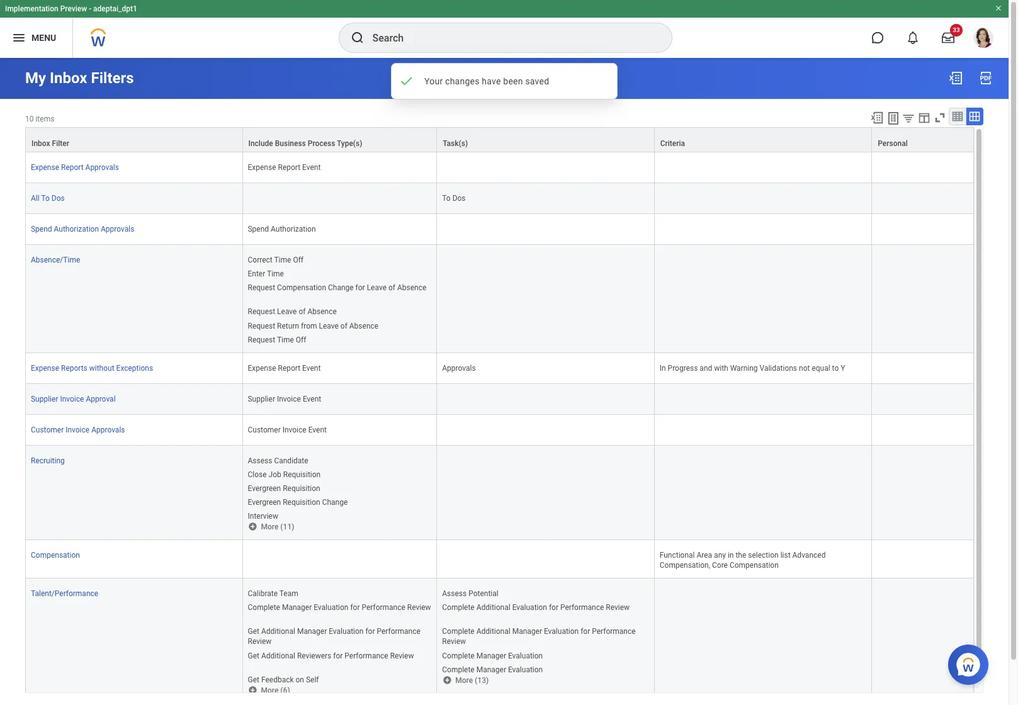 Task type: describe. For each thing, give the bounding box(es) containing it.
in
[[660, 364, 666, 373]]

event for expense reports without exceptions
[[302, 364, 321, 373]]

evergreen for evergreen requisition change
[[248, 498, 281, 507]]

filter
[[52, 139, 69, 148]]

implementation
[[5, 4, 58, 13]]

row containing talent/performance
[[25, 579, 974, 704]]

1 requisition from the top
[[283, 470, 321, 479]]

functional
[[660, 551, 695, 560]]

time for enter
[[267, 270, 284, 279]]

expense report event element for expense report approvals
[[248, 161, 321, 172]]

expand table image
[[969, 110, 981, 123]]

performance for get additional reviewers for performance review
[[345, 652, 388, 660]]

supplier for supplier invoice approval
[[31, 395, 58, 404]]

more for more (6)
[[261, 686, 279, 695]]

Search Workday  search field
[[373, 24, 646, 52]]

area
[[697, 551, 712, 560]]

criteria button
[[655, 128, 872, 152]]

complete additional evaluation for performance review element
[[442, 601, 630, 612]]

more for more (11)
[[261, 523, 279, 531]]

authorization for spend authorization approvals
[[54, 225, 99, 234]]

complete additional evaluation for performance review
[[442, 603, 630, 612]]

spend authorization element
[[248, 222, 316, 234]]

off for correct time off
[[293, 256, 304, 265]]

check image
[[399, 74, 414, 89]]

been
[[503, 76, 523, 86]]

invoice for customer invoice approvals
[[66, 426, 90, 434]]

invoice for customer invoice event
[[283, 426, 307, 434]]

potential
[[469, 590, 499, 598]]

request time off element
[[248, 333, 306, 344]]

customer invoice approvals link
[[31, 423, 125, 434]]

2 horizontal spatial of
[[389, 284, 396, 292]]

click to view/edit grid preferences image
[[918, 111, 932, 125]]

items selected list for more (11)
[[248, 454, 368, 522]]

compensation inside functional area any in the selection list advanced compensation, core compensation
[[730, 561, 779, 570]]

evaluation inside 'element'
[[314, 603, 349, 612]]

correct time off element
[[248, 253, 304, 265]]

change for requisition
[[322, 498, 348, 507]]

10 items
[[25, 115, 54, 123]]

get feedback on self
[[248, 676, 319, 684]]

for inside get additional manager evaluation for performance review
[[366, 628, 375, 636]]

expense reports without exceptions
[[31, 364, 153, 373]]

have
[[482, 76, 501, 86]]

notifications large image
[[907, 31, 920, 44]]

get feedback on self element
[[248, 673, 319, 684]]

row containing recruiting
[[25, 446, 974, 540]]

include business process type(s)
[[248, 139, 362, 148]]

recruiting link
[[31, 454, 65, 465]]

adeptai_dpt1
[[93, 4, 137, 13]]

change for compensation
[[328, 284, 354, 292]]

selection
[[748, 551, 779, 560]]

request leave of absence element
[[248, 305, 337, 316]]

expense report event for expense report approvals
[[248, 163, 321, 172]]

request return from leave of absence element
[[248, 319, 379, 330]]

absence/time
[[31, 256, 80, 265]]

close job requisition element
[[248, 468, 321, 479]]

enter time
[[248, 270, 284, 279]]

off for request time off
[[296, 335, 306, 344]]

more (6) button
[[248, 685, 291, 696]]

request for request time off
[[248, 335, 275, 344]]

the
[[736, 551, 747, 560]]

recruiting
[[31, 456, 65, 465]]

personal
[[878, 139, 908, 148]]

calibrate
[[248, 590, 278, 598]]

in progress and with warning validations not equal to y
[[660, 364, 845, 373]]

my
[[25, 69, 46, 87]]

request leave of absence
[[248, 308, 337, 316]]

spend authorization approvals link
[[31, 222, 134, 234]]

2 dos from the left
[[453, 194, 466, 203]]

additional for get additional manager evaluation for performance review
[[261, 628, 295, 636]]

expense for expense report approvals expense report event element
[[248, 163, 276, 172]]

row containing supplier invoice approval
[[25, 384, 974, 415]]

customer for customer invoice event
[[248, 426, 281, 434]]

request for request compensation change for leave of absence
[[248, 284, 275, 292]]

items selected list for more (6)
[[248, 587, 432, 685]]

authorization for spend authorization
[[271, 225, 316, 234]]

list
[[781, 551, 791, 560]]

2 vertical spatial leave
[[319, 322, 339, 330]]

(13)
[[475, 676, 489, 685]]

approvals for customer invoice event
[[91, 426, 125, 434]]

request compensation change for leave of absence element
[[248, 281, 427, 292]]

supplier for supplier invoice event
[[248, 395, 275, 404]]

performance inside get additional manager evaluation for performance review
[[377, 628, 421, 636]]

on
[[296, 676, 304, 684]]

to
[[832, 364, 839, 373]]

spend for spend authorization approvals
[[31, 225, 52, 234]]

review for complete manager evaluation for performance review
[[407, 603, 431, 612]]

0 horizontal spatial compensation
[[31, 551, 80, 560]]

more (6)
[[261, 686, 290, 695]]

row containing absence/time
[[25, 245, 974, 353]]

validations
[[760, 364, 797, 373]]

manager for complete manager evaluation for performance review 'element'
[[282, 603, 312, 612]]

approval
[[86, 395, 116, 404]]

export to excel image for 10 items
[[870, 111, 884, 125]]

all
[[31, 194, 39, 203]]

all to dos
[[31, 194, 65, 203]]

approvals element
[[442, 361, 476, 373]]

preview
[[60, 4, 87, 13]]

row containing all to dos
[[25, 183, 974, 214]]

event for expense report approvals
[[302, 163, 321, 172]]

evaluation inside get additional manager evaluation for performance review
[[329, 628, 364, 636]]

not
[[799, 364, 810, 373]]

interview
[[248, 512, 278, 521]]

request for request return from leave of absence
[[248, 322, 275, 330]]

search image
[[350, 30, 365, 45]]

review for get additional reviewers for performance review
[[390, 652, 414, 660]]

in
[[728, 551, 734, 560]]

more (11) button
[[248, 522, 296, 532]]

to dos element
[[442, 192, 466, 203]]

correct
[[248, 256, 273, 265]]

row containing expense reports without exceptions
[[25, 353, 974, 384]]

2 complete manager evaluation element from the top
[[442, 663, 543, 674]]

export to excel image for my inbox filters
[[949, 71, 964, 86]]

complete for first the "complete manager evaluation" element from the bottom of the the "my inbox filters" main content
[[442, 665, 475, 674]]

33 button
[[935, 24, 963, 52]]

get additional manager evaluation for performance review element
[[248, 625, 421, 646]]

(6)
[[280, 686, 290, 695]]

-
[[89, 4, 91, 13]]

self
[[306, 676, 319, 684]]

0 horizontal spatial leave
[[277, 308, 297, 316]]

feedback
[[261, 676, 294, 684]]

for inside complete additional manager evaluation for performance review
[[581, 628, 590, 636]]

close environment banner image
[[995, 4, 1003, 12]]

candidate
[[274, 456, 308, 465]]

supplier invoice approval
[[31, 395, 116, 404]]

1 complete manager evaluation element from the top
[[442, 649, 543, 660]]

compensation link
[[31, 549, 80, 560]]

report for expense reports without exceptions
[[278, 364, 300, 373]]

toolbar inside the "my inbox filters" main content
[[865, 108, 984, 127]]

correct time off
[[248, 256, 304, 265]]

expense for expense reports without exceptions link
[[31, 364, 59, 373]]

requisition for evergreen requisition
[[283, 484, 320, 493]]

additional for complete additional manager evaluation for performance review
[[477, 628, 511, 636]]

fullscreen image
[[933, 111, 947, 125]]

without
[[89, 364, 114, 373]]

include
[[248, 139, 273, 148]]

items
[[36, 115, 54, 123]]

return
[[277, 322, 299, 330]]

table image
[[952, 110, 964, 123]]

evergreen requisition change element
[[248, 496, 348, 507]]

request compensation change for leave of absence
[[248, 284, 427, 292]]

get additional manager evaluation for performance review
[[248, 628, 421, 646]]

complete for complete additional manager evaluation for performance review element
[[442, 628, 475, 636]]

complete for complete additional evaluation for performance review element
[[442, 603, 475, 612]]

notification dialog
[[391, 63, 618, 100]]

supplier invoice approval link
[[31, 392, 116, 404]]

evergreen requisition change
[[248, 498, 348, 507]]

manager for first the "complete manager evaluation" element from the bottom of the the "my inbox filters" main content
[[477, 665, 506, 674]]

row containing spend authorization approvals
[[25, 214, 974, 245]]

inbox filter button
[[26, 128, 242, 152]]

33
[[953, 26, 960, 33]]

reviewers
[[297, 652, 331, 660]]

task(s)
[[443, 139, 468, 148]]

complete manager evaluation for 2nd the "complete manager evaluation" element from the bottom of the the "my inbox filters" main content
[[442, 652, 543, 660]]

spend authorization
[[248, 225, 316, 234]]

warning
[[730, 364, 758, 373]]

and
[[700, 364, 712, 373]]



Task type: locate. For each thing, give the bounding box(es) containing it.
0 vertical spatial change
[[328, 284, 354, 292]]

1 vertical spatial off
[[296, 335, 306, 344]]

export to worksheets image
[[886, 111, 901, 126]]

advanced
[[793, 551, 826, 560]]

performance inside complete additional manager evaluation for performance review
[[592, 628, 636, 636]]

for down complete manager evaluation for performance review
[[366, 628, 375, 636]]

items selected list containing correct time off
[[248, 253, 432, 345]]

evergreen down close
[[248, 484, 281, 493]]

to right the all
[[41, 194, 50, 203]]

compensation up the request leave of absence element
[[277, 284, 326, 292]]

complete manager evaluation for performance review
[[248, 603, 431, 612]]

authorization up absence/time link
[[54, 225, 99, 234]]

for down get additional manager evaluation for performance review
[[333, 652, 343, 660]]

review inside get additional manager evaluation for performance review
[[248, 638, 272, 646]]

requisition for evergreen requisition change
[[283, 498, 320, 507]]

for for complete manager evaluation for performance review
[[350, 603, 360, 612]]

3 requisition from the top
[[283, 498, 320, 507]]

row containing inbox filter
[[25, 127, 974, 152]]

functional area any in the selection list advanced compensation, core compensation
[[660, 551, 828, 570]]

equal
[[812, 364, 830, 373]]

2 expense report event from the top
[[248, 364, 321, 373]]

enter time element
[[248, 267, 284, 279]]

0 vertical spatial inbox
[[50, 69, 87, 87]]

expense for expense report approvals "link"
[[31, 163, 59, 172]]

export to excel image left "export to worksheets" "icon"
[[870, 111, 884, 125]]

for for request compensation change for leave of absence
[[356, 284, 365, 292]]

1 horizontal spatial to
[[442, 194, 451, 203]]

invoice
[[60, 395, 84, 404], [277, 395, 301, 404], [66, 426, 90, 434], [283, 426, 307, 434]]

compensation,
[[660, 561, 710, 570]]

time for request
[[277, 335, 294, 344]]

change
[[328, 284, 354, 292], [322, 498, 348, 507]]

event up customer invoice event element
[[303, 395, 321, 404]]

1 horizontal spatial dos
[[453, 194, 466, 203]]

get up more (6) "dropdown button"
[[248, 676, 259, 684]]

report inside expense report approvals "link"
[[61, 163, 84, 172]]

assess
[[248, 456, 272, 465], [442, 590, 467, 598]]

0 horizontal spatial spend
[[31, 225, 52, 234]]

for up complete additional manager evaluation for performance review element
[[549, 603, 559, 612]]

saved
[[526, 76, 549, 86]]

cell
[[437, 152, 655, 183], [655, 152, 872, 183], [872, 152, 974, 183], [243, 183, 437, 214], [655, 183, 872, 214], [872, 183, 974, 214], [437, 214, 655, 245], [655, 214, 872, 245], [872, 214, 974, 245], [437, 245, 655, 353], [655, 245, 872, 353], [872, 245, 974, 353], [872, 353, 974, 384], [437, 384, 655, 415], [655, 384, 872, 415], [872, 384, 974, 415], [437, 415, 655, 446], [655, 415, 872, 446], [872, 415, 974, 446], [437, 446, 655, 540], [655, 446, 872, 540], [872, 446, 974, 540], [243, 540, 437, 579], [437, 540, 655, 579], [872, 540, 974, 579], [655, 579, 872, 704], [872, 579, 974, 704]]

3 request from the top
[[248, 322, 275, 330]]

2 vertical spatial more
[[261, 686, 279, 695]]

2 row from the top
[[25, 152, 974, 183]]

row containing compensation
[[25, 540, 974, 579]]

1 horizontal spatial assess
[[442, 590, 467, 598]]

time down correct time off
[[267, 270, 284, 279]]

business
[[275, 139, 306, 148]]

event down include business process type(s)
[[302, 163, 321, 172]]

1 vertical spatial more
[[456, 676, 473, 685]]

1 dos from the left
[[52, 194, 65, 203]]

1 horizontal spatial absence
[[349, 322, 379, 330]]

0 vertical spatial time
[[274, 256, 291, 265]]

1 horizontal spatial export to excel image
[[949, 71, 964, 86]]

time for correct
[[274, 256, 291, 265]]

customer invoice event element
[[248, 423, 327, 434]]

0 vertical spatial leave
[[367, 284, 387, 292]]

get for get additional manager evaluation for performance review
[[248, 628, 259, 636]]

invoice down supplier invoice approval
[[66, 426, 90, 434]]

compensation down selection
[[730, 561, 779, 570]]

2 vertical spatial requisition
[[283, 498, 320, 507]]

more down the interview
[[261, 523, 279, 531]]

2 to from the left
[[442, 194, 451, 203]]

0 vertical spatial compensation
[[277, 284, 326, 292]]

expense report approvals
[[31, 163, 119, 172]]

complete additional manager evaluation for performance review
[[442, 628, 636, 646]]

menu banner
[[0, 0, 1009, 58]]

talent/performance
[[31, 590, 98, 598]]

to
[[41, 194, 50, 203], [442, 194, 451, 203]]

manager inside get additional manager evaluation for performance review
[[297, 628, 327, 636]]

complete additional manager evaluation for performance review element
[[442, 625, 636, 646]]

approvals for spend authorization
[[101, 225, 134, 234]]

get additional reviewers for performance review
[[248, 652, 414, 660]]

core
[[712, 561, 728, 570]]

more (13) button
[[442, 675, 490, 686]]

8 row from the top
[[25, 415, 974, 446]]

6 row from the top
[[25, 353, 974, 384]]

0 horizontal spatial absence
[[308, 308, 337, 316]]

my inbox filters
[[25, 69, 134, 87]]

report down filter at the top of the page
[[61, 163, 84, 172]]

expense down include
[[248, 163, 276, 172]]

process
[[308, 139, 335, 148]]

1 horizontal spatial compensation
[[277, 284, 326, 292]]

5 row from the top
[[25, 245, 974, 353]]

customer invoice approvals
[[31, 426, 125, 434]]

event for customer invoice approvals
[[308, 426, 327, 434]]

1 vertical spatial evergreen
[[248, 498, 281, 507]]

manager inside 'element'
[[282, 603, 312, 612]]

1 expense report event element from the top
[[248, 161, 321, 172]]

more left (13)
[[456, 676, 473, 685]]

0 vertical spatial expense report event
[[248, 163, 321, 172]]

customer
[[31, 426, 64, 434], [248, 426, 281, 434]]

report for expense report approvals
[[278, 163, 300, 172]]

time down 'return'
[[277, 335, 294, 344]]

1 horizontal spatial of
[[341, 322, 348, 330]]

get inside get additional manager evaluation for performance review
[[248, 628, 259, 636]]

inbox large image
[[942, 31, 955, 44]]

y
[[841, 364, 845, 373]]

2 vertical spatial get
[[248, 676, 259, 684]]

supplier up customer invoice approvals link
[[31, 395, 58, 404]]

more (13)
[[456, 676, 489, 685]]

changes
[[445, 76, 480, 86]]

expense left reports
[[31, 364, 59, 373]]

review inside complete additional evaluation for performance review element
[[606, 603, 630, 612]]

1 horizontal spatial customer
[[248, 426, 281, 434]]

authorization up 'correct time off' element
[[271, 225, 316, 234]]

0 vertical spatial get
[[248, 628, 259, 636]]

event down supplier invoice event
[[308, 426, 327, 434]]

1 vertical spatial inbox
[[31, 139, 50, 148]]

off down from at the left top of page
[[296, 335, 306, 344]]

expense report event for expense reports without exceptions
[[248, 364, 321, 373]]

inbox left filter at the top of the page
[[31, 139, 50, 148]]

2 horizontal spatial leave
[[367, 284, 387, 292]]

interview element
[[248, 510, 278, 521]]

expense report event element for expense reports without exceptions
[[248, 361, 321, 373]]

invoice for supplier invoice event
[[277, 395, 301, 404]]

1 vertical spatial requisition
[[283, 484, 320, 493]]

your changes have been saved
[[424, 76, 549, 86]]

10
[[25, 115, 34, 123]]

1 vertical spatial get
[[248, 652, 259, 660]]

evaluation
[[314, 603, 349, 612], [512, 603, 547, 612], [329, 628, 364, 636], [544, 628, 579, 636], [508, 652, 543, 660], [508, 665, 543, 674]]

2 complete manager evaluation from the top
[[442, 665, 543, 674]]

2 vertical spatial time
[[277, 335, 294, 344]]

event for supplier invoice approval
[[303, 395, 321, 404]]

customer up assess candidate element at the bottom of the page
[[248, 426, 281, 434]]

0 vertical spatial export to excel image
[[949, 71, 964, 86]]

inbox right my
[[50, 69, 87, 87]]

expense report event element down 'request time off'
[[248, 361, 321, 373]]

expense for expense report event element for expense reports without exceptions
[[248, 364, 276, 373]]

requisition
[[283, 470, 321, 479], [283, 484, 320, 493], [283, 498, 320, 507]]

request inside "element"
[[248, 335, 275, 344]]

complete for 2nd the "complete manager evaluation" element from the bottom of the the "my inbox filters" main content
[[442, 652, 475, 660]]

1 vertical spatial assess
[[442, 590, 467, 598]]

your
[[424, 76, 443, 86]]

criteria
[[661, 139, 685, 148]]

row containing expense report approvals
[[25, 152, 974, 183]]

spend up correct
[[248, 225, 269, 234]]

1 vertical spatial complete manager evaluation
[[442, 665, 543, 674]]

additional inside complete additional manager evaluation for performance review
[[477, 628, 511, 636]]

additional inside get additional manager evaluation for performance review
[[261, 628, 295, 636]]

expense report event element down business
[[248, 161, 321, 172]]

menu
[[31, 33, 56, 43]]

expense report event down business
[[248, 163, 321, 172]]

event
[[302, 163, 321, 172], [302, 364, 321, 373], [303, 395, 321, 404], [308, 426, 327, 434]]

enter
[[248, 270, 265, 279]]

expense report approvals link
[[31, 161, 119, 172]]

2 customer from the left
[[248, 426, 281, 434]]

compensation up the "talent/performance" link
[[31, 551, 80, 560]]

2 horizontal spatial absence
[[397, 284, 427, 292]]

1 vertical spatial absence
[[308, 308, 337, 316]]

complete manager evaluation
[[442, 652, 543, 660], [442, 665, 543, 674]]

1 vertical spatial compensation
[[31, 551, 80, 560]]

0 horizontal spatial assess
[[248, 456, 272, 465]]

1 horizontal spatial authorization
[[271, 225, 316, 234]]

profile logan mcneil image
[[974, 28, 994, 50]]

1 authorization from the left
[[54, 225, 99, 234]]

evaluation inside complete additional manager evaluation for performance review
[[544, 628, 579, 636]]

off down the spend authorization
[[293, 256, 304, 265]]

7 row from the top
[[25, 384, 974, 415]]

manager for 2nd the "complete manager evaluation" element from the bottom of the the "my inbox filters" main content
[[477, 652, 506, 660]]

approvals for expense report event
[[85, 163, 119, 172]]

1 vertical spatial complete manager evaluation element
[[442, 663, 543, 674]]

reports
[[61, 364, 87, 373]]

complete inside complete additional manager evaluation for performance review
[[442, 628, 475, 636]]

1 vertical spatial expense report event
[[248, 364, 321, 373]]

close job requisition
[[248, 470, 321, 479]]

items selected list containing assess candidate
[[248, 454, 368, 522]]

1 vertical spatial change
[[322, 498, 348, 507]]

0 horizontal spatial customer
[[31, 426, 64, 434]]

report
[[61, 163, 84, 172], [278, 163, 300, 172], [278, 364, 300, 373]]

3 row from the top
[[25, 183, 974, 214]]

1 expense report event from the top
[[248, 163, 321, 172]]

additional for complete additional evaluation for performance review
[[477, 603, 511, 612]]

request for request leave of absence
[[248, 308, 275, 316]]

more down feedback
[[261, 686, 279, 695]]

invoice inside customer invoice event element
[[283, 426, 307, 434]]

event up supplier invoice event element
[[302, 364, 321, 373]]

for for get additional reviewers for performance review
[[333, 652, 343, 660]]

4 row from the top
[[25, 214, 974, 245]]

export to excel image
[[949, 71, 964, 86], [870, 111, 884, 125]]

10 row from the top
[[25, 540, 974, 579]]

include business process type(s) button
[[243, 128, 437, 152]]

9 row from the top
[[25, 446, 974, 540]]

1 vertical spatial expense report event element
[[248, 361, 321, 373]]

performance for complete manager evaluation for performance review
[[362, 603, 406, 612]]

for down complete additional evaluation for performance review
[[581, 628, 590, 636]]

2 requisition from the top
[[283, 484, 320, 493]]

1 spend from the left
[[31, 225, 52, 234]]

assess candidate
[[248, 456, 308, 465]]

2 authorization from the left
[[271, 225, 316, 234]]

1 horizontal spatial supplier
[[248, 395, 275, 404]]

(11)
[[280, 523, 294, 531]]

1 vertical spatial export to excel image
[[870, 111, 884, 125]]

2 horizontal spatial compensation
[[730, 561, 779, 570]]

dos right the all
[[52, 194, 65, 203]]

inbox
[[50, 69, 87, 87], [31, 139, 50, 148]]

expense down 'request time off'
[[248, 364, 276, 373]]

from
[[301, 322, 317, 330]]

complete manager evaluation element
[[442, 649, 543, 660], [442, 663, 543, 674]]

time inside "element"
[[277, 335, 294, 344]]

invoice for supplier invoice approval
[[60, 395, 84, 404]]

off inside "element"
[[296, 335, 306, 344]]

1 get from the top
[[248, 628, 259, 636]]

additional for get additional reviewers for performance review
[[261, 652, 295, 660]]

manager inside complete additional manager evaluation for performance review
[[512, 628, 542, 636]]

expense inside "link"
[[31, 163, 59, 172]]

2 request from the top
[[248, 308, 275, 316]]

spend for spend authorization
[[248, 225, 269, 234]]

review inside get additional reviewers for performance review element
[[390, 652, 414, 660]]

get for get feedback on self
[[248, 676, 259, 684]]

assess left potential
[[442, 590, 467, 598]]

invoice inside customer invoice approvals link
[[66, 426, 90, 434]]

filters
[[91, 69, 134, 87]]

report up supplier invoice event element
[[278, 364, 300, 373]]

0 horizontal spatial export to excel image
[[870, 111, 884, 125]]

items selected list containing calibrate team
[[248, 587, 432, 685]]

0 vertical spatial off
[[293, 256, 304, 265]]

view printable version (pdf) image
[[979, 71, 994, 86]]

complete manager evaluation for first the "complete manager evaluation" element from the bottom of the the "my inbox filters" main content
[[442, 665, 543, 674]]

items selected list containing assess potential
[[442, 587, 649, 675]]

for up get additional manager evaluation for performance review element
[[350, 603, 360, 612]]

task(s) button
[[437, 128, 654, 152]]

expense report event element
[[248, 161, 321, 172], [248, 361, 321, 373]]

2 spend from the left
[[248, 225, 269, 234]]

justify image
[[11, 30, 26, 45]]

menu button
[[0, 18, 73, 58]]

approvals inside "link"
[[85, 163, 119, 172]]

export to excel image left view printable version (pdf) image
[[949, 71, 964, 86]]

get additional reviewers for performance review element
[[248, 649, 414, 660]]

1 vertical spatial leave
[[277, 308, 297, 316]]

invoice up customer invoice event element
[[277, 395, 301, 404]]

evergreen for evergreen requisition
[[248, 484, 281, 493]]

2 vertical spatial compensation
[[730, 561, 779, 570]]

complete inside 'element'
[[248, 603, 280, 612]]

assess up close
[[248, 456, 272, 465]]

for for complete additional evaluation for performance review
[[549, 603, 559, 612]]

0 horizontal spatial of
[[299, 308, 306, 316]]

invoice left approval
[[60, 395, 84, 404]]

0 vertical spatial evergreen
[[248, 484, 281, 493]]

4 request from the top
[[248, 335, 275, 344]]

manager
[[282, 603, 312, 612], [297, 628, 327, 636], [512, 628, 542, 636], [477, 652, 506, 660], [477, 665, 506, 674]]

time up enter time element
[[274, 256, 291, 265]]

0 vertical spatial requisition
[[283, 470, 321, 479]]

get up get feedback on self 'element'
[[248, 652, 259, 660]]

any
[[714, 551, 726, 560]]

absence/time link
[[31, 253, 80, 265]]

0 horizontal spatial authorization
[[54, 225, 99, 234]]

expense down inbox filter
[[31, 163, 59, 172]]

team
[[279, 590, 298, 598]]

more (11)
[[261, 523, 294, 531]]

review inside complete manager evaluation for performance review 'element'
[[407, 603, 431, 612]]

with
[[714, 364, 729, 373]]

assess potential
[[442, 590, 499, 598]]

2 evergreen from the top
[[248, 498, 281, 507]]

supplier
[[31, 395, 58, 404], [248, 395, 275, 404]]

1 vertical spatial time
[[267, 270, 284, 279]]

assess for assess potential
[[442, 590, 467, 598]]

1 evergreen from the top
[[248, 484, 281, 493]]

evergreen requisition element
[[248, 482, 320, 493]]

1 horizontal spatial leave
[[319, 322, 339, 330]]

requisition down 'candidate'
[[283, 470, 321, 479]]

dos down the task(s)
[[453, 194, 466, 203]]

review for complete additional evaluation for performance review
[[606, 603, 630, 612]]

1 request from the top
[[248, 284, 275, 292]]

0 vertical spatial assess
[[248, 456, 272, 465]]

0 vertical spatial more
[[261, 523, 279, 531]]

evergreen up interview element at left
[[248, 498, 281, 507]]

to dos
[[442, 194, 466, 203]]

supplier invoice event element
[[248, 392, 321, 404]]

absence
[[397, 284, 427, 292], [308, 308, 337, 316], [349, 322, 379, 330]]

for inside 'element'
[[350, 603, 360, 612]]

0 vertical spatial absence
[[397, 284, 427, 292]]

1 row from the top
[[25, 127, 974, 152]]

0 vertical spatial expense report event element
[[248, 161, 321, 172]]

11 row from the top
[[25, 579, 974, 704]]

row
[[25, 127, 974, 152], [25, 152, 974, 183], [25, 183, 974, 214], [25, 214, 974, 245], [25, 245, 974, 353], [25, 353, 974, 384], [25, 384, 974, 415], [25, 415, 974, 446], [25, 446, 974, 540], [25, 540, 974, 579], [25, 579, 974, 704]]

to down the task(s)
[[442, 194, 451, 203]]

1 complete manager evaluation from the top
[[442, 652, 543, 660]]

2 vertical spatial absence
[[349, 322, 379, 330]]

my inbox filters main content
[[0, 58, 1009, 705]]

customer up recruiting link
[[31, 426, 64, 434]]

customer for customer invoice approvals
[[31, 426, 64, 434]]

performance
[[362, 603, 406, 612], [561, 603, 604, 612], [377, 628, 421, 636], [592, 628, 636, 636], [345, 652, 388, 660]]

2 expense report event element from the top
[[248, 361, 321, 373]]

2 supplier from the left
[[248, 395, 275, 404]]

1 vertical spatial of
[[299, 308, 306, 316]]

request time off
[[248, 335, 306, 344]]

0 vertical spatial of
[[389, 284, 396, 292]]

calibrate team
[[248, 590, 298, 598]]

2 vertical spatial of
[[341, 322, 348, 330]]

request return from leave of absence
[[248, 322, 379, 330]]

approvals
[[85, 163, 119, 172], [101, 225, 134, 234], [442, 364, 476, 373], [91, 426, 125, 434]]

personal button
[[872, 128, 974, 152]]

more
[[261, 523, 279, 531], [456, 676, 473, 685], [261, 686, 279, 695]]

toolbar
[[865, 108, 984, 127]]

spend authorization approvals
[[31, 225, 134, 234]]

complete
[[248, 603, 280, 612], [442, 603, 475, 612], [442, 628, 475, 636], [442, 652, 475, 660], [442, 665, 475, 674]]

customer invoice event
[[248, 426, 327, 434]]

0 vertical spatial complete manager evaluation element
[[442, 649, 543, 660]]

complete for complete manager evaluation for performance review 'element'
[[248, 603, 280, 612]]

of
[[389, 284, 396, 292], [299, 308, 306, 316], [341, 322, 348, 330]]

supplier invoice event
[[248, 395, 321, 404]]

1 to from the left
[[41, 194, 50, 203]]

expense report event down 'request time off'
[[248, 364, 321, 373]]

row containing customer invoice approvals
[[25, 415, 974, 446]]

spend down the all
[[31, 225, 52, 234]]

more for more (13)
[[456, 676, 473, 685]]

0 horizontal spatial supplier
[[31, 395, 58, 404]]

evergreen
[[248, 484, 281, 493], [248, 498, 281, 507]]

1 customer from the left
[[31, 426, 64, 434]]

spend inside 'element'
[[248, 225, 269, 234]]

0 horizontal spatial dos
[[52, 194, 65, 203]]

calibrate team element
[[248, 587, 298, 598]]

0 vertical spatial complete manager evaluation
[[442, 652, 543, 660]]

assess candidate element
[[248, 454, 308, 465]]

close
[[248, 470, 267, 479]]

supplier up customer invoice event element
[[248, 395, 275, 404]]

invoice inside supplier invoice event element
[[277, 395, 301, 404]]

1 supplier from the left
[[31, 395, 58, 404]]

authorization inside 'element'
[[271, 225, 316, 234]]

get down calibrate
[[248, 628, 259, 636]]

review inside complete additional manager evaluation for performance review
[[442, 638, 466, 646]]

1 horizontal spatial spend
[[248, 225, 269, 234]]

get for get additional reviewers for performance review
[[248, 652, 259, 660]]

requisition down evergreen requisition
[[283, 498, 320, 507]]

get inside 'element'
[[248, 676, 259, 684]]

for up request return from leave of absence element
[[356, 284, 365, 292]]

performance inside 'element'
[[362, 603, 406, 612]]

more inside "dropdown button"
[[261, 686, 279, 695]]

assess potential element
[[442, 587, 499, 598]]

3 get from the top
[[248, 676, 259, 684]]

implementation preview -   adeptai_dpt1
[[5, 4, 137, 13]]

items selected list
[[248, 253, 432, 345], [248, 454, 368, 522], [248, 587, 432, 685], [442, 587, 649, 675]]

report down business
[[278, 163, 300, 172]]

items selected list for more (13)
[[442, 587, 649, 675]]

inbox inside popup button
[[31, 139, 50, 148]]

invoice inside supplier invoice approval link
[[60, 395, 84, 404]]

select to filter grid data image
[[902, 111, 916, 125]]

0 horizontal spatial to
[[41, 194, 50, 203]]

expense reports without exceptions link
[[31, 361, 153, 373]]

performance for complete additional evaluation for performance review
[[561, 603, 604, 612]]

invoice up 'candidate'
[[283, 426, 307, 434]]

requisition up evergreen requisition change element
[[283, 484, 320, 493]]

complete manager evaluation for performance review element
[[248, 601, 431, 612]]

2 get from the top
[[248, 652, 259, 660]]

assess for assess candidate
[[248, 456, 272, 465]]



Task type: vqa. For each thing, say whether or not it's contained in the screenshot.
export to excel "image" related to Select to filter grid data icon on the right
no



